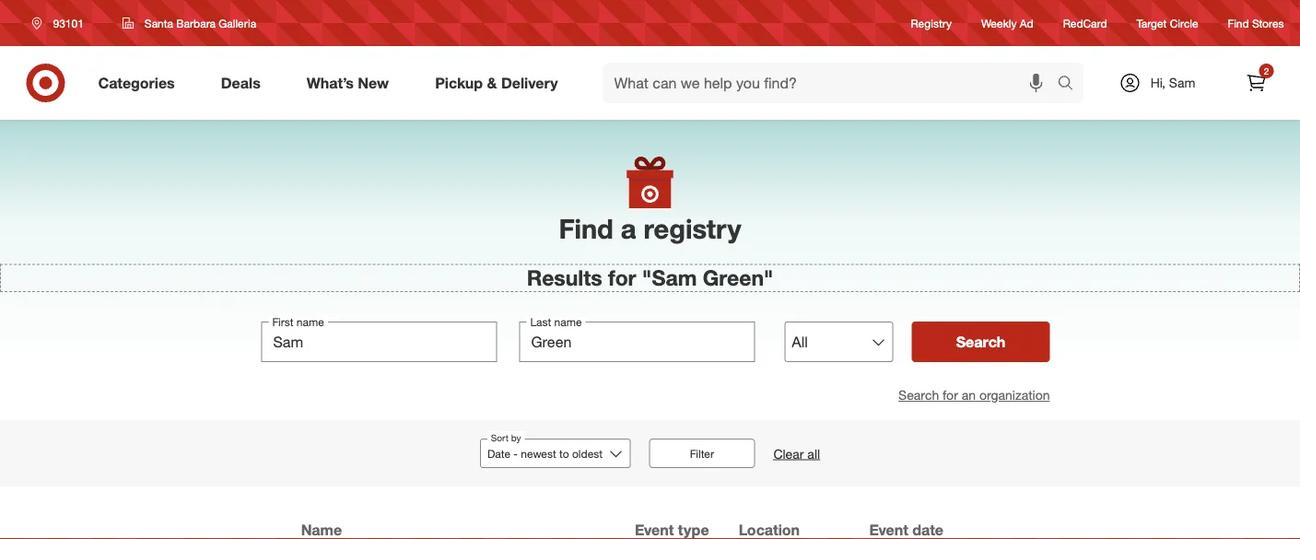 Task type: describe. For each thing, give the bounding box(es) containing it.
target circle
[[1137, 16, 1199, 30]]

find for find stores
[[1228, 16, 1249, 30]]

all
[[808, 446, 820, 462]]

hi,
[[1151, 75, 1166, 91]]

categories link
[[82, 63, 198, 103]]

registry link
[[911, 15, 952, 31]]

pickup & delivery
[[435, 74, 558, 92]]

pickup
[[435, 74, 483, 92]]

target circle link
[[1137, 15, 1199, 31]]

"sam
[[642, 265, 697, 291]]

find stores link
[[1228, 15, 1284, 31]]

santa
[[145, 16, 173, 30]]

filter
[[690, 446, 714, 460]]

what's
[[307, 74, 354, 92]]

barbara
[[176, 16, 216, 30]]

93101 button
[[20, 6, 103, 40]]

for for search
[[943, 387, 958, 403]]

santa barbara galleria
[[145, 16, 256, 30]]

93101
[[53, 16, 84, 30]]

find a registry
[[559, 212, 741, 245]]

event type
[[635, 521, 709, 539]]

an
[[962, 387, 976, 403]]

green"
[[703, 265, 773, 291]]

clear all button
[[774, 445, 820, 463]]

find stores
[[1228, 16, 1284, 30]]

a
[[621, 212, 636, 245]]

organization
[[980, 387, 1050, 403]]

location
[[739, 521, 800, 539]]

deals
[[221, 74, 261, 92]]

type
[[678, 521, 709, 539]]

clear all
[[774, 446, 820, 462]]

ad
[[1020, 16, 1034, 30]]

2
[[1264, 65, 1269, 76]]

registry
[[911, 16, 952, 30]]

event for event type
[[635, 521, 674, 539]]

what's new
[[307, 74, 389, 92]]

galleria
[[219, 16, 256, 30]]

find for find a registry
[[559, 212, 614, 245]]

weekly
[[981, 16, 1017, 30]]

clear
[[774, 446, 804, 462]]

registry
[[644, 212, 741, 245]]

results
[[527, 265, 602, 291]]

search for an organization
[[899, 387, 1050, 403]]

event for event date
[[869, 521, 909, 539]]

sam
[[1169, 75, 1196, 91]]

search for search for an organization
[[899, 387, 939, 403]]

for for results
[[608, 265, 636, 291]]

circle
[[1170, 16, 1199, 30]]



Task type: locate. For each thing, give the bounding box(es) containing it.
1 horizontal spatial search
[[956, 333, 1006, 351]]

new
[[358, 74, 389, 92]]

search
[[956, 333, 1006, 351], [899, 387, 939, 403]]

2 link
[[1236, 63, 1277, 103]]

find left stores
[[1228, 16, 1249, 30]]

0 vertical spatial for
[[608, 265, 636, 291]]

redcard link
[[1063, 15, 1107, 31]]

1 horizontal spatial event
[[869, 521, 909, 539]]

for left "sam
[[608, 265, 636, 291]]

hi, sam
[[1151, 75, 1196, 91]]

for
[[608, 265, 636, 291], [943, 387, 958, 403]]

delivery
[[501, 74, 558, 92]]

categories
[[98, 74, 175, 92]]

santa barbara galleria button
[[110, 6, 268, 40]]

1 horizontal spatial for
[[943, 387, 958, 403]]

what's new link
[[291, 63, 412, 103]]

0 vertical spatial search
[[956, 333, 1006, 351]]

search for search
[[956, 333, 1006, 351]]

0 vertical spatial find
[[1228, 16, 1249, 30]]

filter button
[[649, 439, 755, 468]]

for left an
[[943, 387, 958, 403]]

&
[[487, 74, 497, 92]]

1 vertical spatial search
[[899, 387, 939, 403]]

0 horizontal spatial find
[[559, 212, 614, 245]]

None text field
[[261, 322, 497, 362], [519, 322, 755, 362], [261, 322, 497, 362], [519, 322, 755, 362]]

weekly ad link
[[981, 15, 1034, 31]]

0 horizontal spatial search
[[899, 387, 939, 403]]

search for an organization link
[[899, 387, 1050, 403]]

search
[[1049, 76, 1094, 94]]

0 horizontal spatial for
[[608, 265, 636, 291]]

pickup & delivery link
[[419, 63, 581, 103]]

event
[[635, 521, 674, 539], [869, 521, 909, 539]]

deals link
[[205, 63, 284, 103]]

target
[[1137, 16, 1167, 30]]

search left an
[[899, 387, 939, 403]]

event left type
[[635, 521, 674, 539]]

find left a
[[559, 212, 614, 245]]

stores
[[1252, 16, 1284, 30]]

weekly ad
[[981, 16, 1034, 30]]

search button
[[912, 322, 1050, 362]]

search button
[[1049, 63, 1094, 107]]

find
[[1228, 16, 1249, 30], [559, 212, 614, 245]]

1 event from the left
[[635, 521, 674, 539]]

1 horizontal spatial find
[[1228, 16, 1249, 30]]

1 vertical spatial find
[[559, 212, 614, 245]]

What can we help you find? suggestions appear below search field
[[603, 63, 1062, 103]]

event date
[[869, 521, 944, 539]]

results for "sam green"
[[527, 265, 773, 291]]

1 vertical spatial for
[[943, 387, 958, 403]]

event left "date"
[[869, 521, 909, 539]]

0 horizontal spatial event
[[635, 521, 674, 539]]

2 event from the left
[[869, 521, 909, 539]]

date
[[913, 521, 944, 539]]

search inside button
[[956, 333, 1006, 351]]

redcard
[[1063, 16, 1107, 30]]

name
[[301, 521, 342, 539]]

search up "search for an organization"
[[956, 333, 1006, 351]]



Task type: vqa. For each thing, say whether or not it's contained in the screenshot.
the Pickup & Delivery LINK
yes



